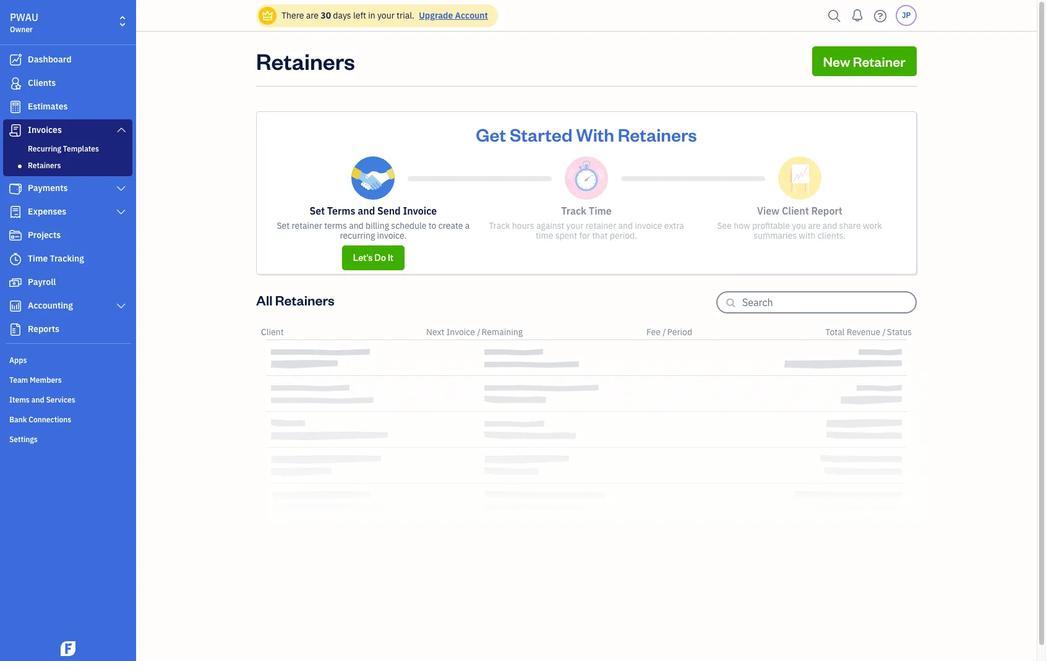 Task type: locate. For each thing, give the bounding box(es) containing it.
are left "30"
[[306, 10, 319, 21]]

client up the you
[[782, 205, 809, 217]]

team members link
[[3, 371, 132, 389]]

get started with retainers
[[476, 122, 697, 146]]

0 horizontal spatial retainer
[[292, 220, 322, 231]]

retainers inside main element
[[28, 161, 61, 170]]

0 vertical spatial set
[[310, 205, 325, 217]]

templates
[[63, 144, 99, 153]]

fee
[[646, 327, 661, 338]]

time
[[536, 230, 553, 241]]

1 horizontal spatial retainer
[[586, 220, 616, 231]]

0 vertical spatial chevron large down image
[[115, 125, 127, 135]]

summaries
[[754, 230, 797, 241]]

go to help image
[[870, 6, 890, 25]]

money image
[[8, 277, 23, 289]]

1 / from the left
[[477, 327, 480, 338]]

it
[[388, 252, 393, 264]]

2 horizontal spatial /
[[882, 327, 886, 338]]

chevron large down image up recurring templates link
[[115, 125, 127, 135]]

retainer for track time
[[586, 220, 616, 231]]

chevron large down image
[[115, 125, 127, 135], [115, 184, 127, 194], [115, 301, 127, 311]]

retainer right spent
[[586, 220, 616, 231]]

/ left status
[[882, 327, 886, 338]]

your right in
[[377, 10, 395, 21]]

track up spent
[[561, 205, 586, 217]]

1 vertical spatial time
[[28, 253, 48, 264]]

0 horizontal spatial track
[[489, 220, 510, 231]]

new retainer button
[[812, 46, 917, 76]]

against
[[536, 220, 564, 231]]

1 horizontal spatial your
[[566, 220, 584, 231]]

team
[[9, 375, 28, 385]]

1 horizontal spatial track
[[561, 205, 586, 217]]

/ right the fee
[[663, 327, 666, 338]]

dashboard
[[28, 54, 72, 65]]

set left terms
[[277, 220, 290, 231]]

pwau
[[10, 11, 38, 24]]

3 / from the left
[[882, 327, 886, 338]]

/ left remaining
[[477, 327, 480, 338]]

share
[[839, 220, 861, 231]]

0 horizontal spatial are
[[306, 10, 319, 21]]

reports link
[[3, 319, 132, 341]]

expense image
[[8, 206, 23, 218]]

crown image
[[261, 9, 274, 22]]

your
[[377, 10, 395, 21], [566, 220, 584, 231]]

view client report see how profitable you are and share work summaries with clients.
[[717, 205, 882, 241]]

0 horizontal spatial client
[[261, 327, 284, 338]]

1 horizontal spatial /
[[663, 327, 666, 338]]

0 vertical spatial are
[[306, 10, 319, 21]]

are
[[306, 10, 319, 21], [808, 220, 821, 231]]

1 horizontal spatial set
[[310, 205, 325, 217]]

track
[[561, 205, 586, 217], [489, 220, 510, 231]]

3 chevron large down image from the top
[[115, 301, 127, 311]]

estimates link
[[3, 96, 132, 118]]

chart image
[[8, 300, 23, 312]]

dashboard link
[[3, 49, 132, 71]]

0 vertical spatial your
[[377, 10, 395, 21]]

freshbooks image
[[58, 641, 78, 656]]

invoice up schedule
[[403, 205, 437, 217]]

jp button
[[896, 5, 917, 26]]

send
[[377, 205, 401, 217]]

days
[[333, 10, 351, 21]]

do
[[374, 252, 386, 264]]

1 chevron large down image from the top
[[115, 125, 127, 135]]

0 horizontal spatial invoice
[[403, 205, 437, 217]]

terms
[[327, 205, 355, 217]]

1 vertical spatial your
[[566, 220, 584, 231]]

and inside the view client report see how profitable you are and share work summaries with clients.
[[823, 220, 837, 231]]

1 vertical spatial are
[[808, 220, 821, 231]]

chevron large down image down payroll link
[[115, 301, 127, 311]]

timer image
[[8, 253, 23, 265]]

time right timer icon
[[28, 253, 48, 264]]

your inside track time track hours against your retainer and invoice extra time spent for that period.
[[566, 220, 584, 231]]

projects link
[[3, 225, 132, 247]]

set terms and send invoice set retainer terms and billing schedule to create a recurring invoice.
[[277, 205, 470, 241]]

0 vertical spatial client
[[782, 205, 809, 217]]

are right the you
[[808, 220, 821, 231]]

reports
[[28, 324, 59, 335]]

invoice right "next"
[[446, 327, 475, 338]]

0 vertical spatial time
[[589, 205, 612, 217]]

0 horizontal spatial time
[[28, 253, 48, 264]]

profitable
[[752, 220, 790, 231]]

invoice.
[[377, 230, 407, 241]]

report
[[811, 205, 842, 217]]

your right against
[[566, 220, 584, 231]]

period
[[667, 327, 692, 338]]

and down report
[[823, 220, 837, 231]]

recurring
[[28, 144, 61, 153]]

invoice inside set terms and send invoice set retainer terms and billing schedule to create a recurring invoice.
[[403, 205, 437, 217]]

and right items
[[31, 395, 44, 405]]

1 retainer from the left
[[292, 220, 322, 231]]

1 vertical spatial chevron large down image
[[115, 184, 127, 194]]

retainer left terms
[[292, 220, 322, 231]]

report image
[[8, 324, 23, 336]]

a
[[465, 220, 470, 231]]

projects
[[28, 229, 61, 241]]

and left invoice
[[618, 220, 633, 231]]

0 horizontal spatial set
[[277, 220, 290, 231]]

invoice
[[403, 205, 437, 217], [446, 327, 475, 338]]

0 vertical spatial invoice
[[403, 205, 437, 217]]

1 horizontal spatial invoice
[[446, 327, 475, 338]]

and right terms
[[349, 220, 364, 231]]

chevron large down image up chevron large down image in the left top of the page
[[115, 184, 127, 194]]

set
[[310, 205, 325, 217], [277, 220, 290, 231]]

recurring templates
[[28, 144, 99, 153]]

time inside main element
[[28, 253, 48, 264]]

payment image
[[8, 182, 23, 195]]

chevron large down image inside invoices link
[[115, 125, 127, 135]]

time tracking link
[[3, 248, 132, 270]]

set up terms
[[310, 205, 325, 217]]

bank connections
[[9, 415, 71, 424]]

are inside the view client report see how profitable you are and share work summaries with clients.
[[808, 220, 821, 231]]

clients
[[28, 77, 56, 88]]

1 vertical spatial client
[[261, 327, 284, 338]]

/
[[477, 327, 480, 338], [663, 327, 666, 338], [882, 327, 886, 338]]

remaining
[[482, 327, 523, 338]]

payroll link
[[3, 272, 132, 294]]

billing
[[366, 220, 389, 231]]

total
[[825, 327, 845, 338]]

payments
[[28, 182, 68, 194]]

chevron large down image inside payments link
[[115, 184, 127, 194]]

settings
[[9, 435, 38, 444]]

2 chevron large down image from the top
[[115, 184, 127, 194]]

all retainers
[[256, 291, 335, 309]]

2 vertical spatial chevron large down image
[[115, 301, 127, 311]]

retainers link
[[6, 158, 130, 173]]

services
[[46, 395, 75, 405]]

time tracking
[[28, 253, 84, 264]]

retainer for set terms and send invoice
[[292, 220, 322, 231]]

2 retainer from the left
[[586, 220, 616, 231]]

create
[[438, 220, 463, 231]]

main element
[[0, 0, 167, 661]]

0 horizontal spatial /
[[477, 327, 480, 338]]

client
[[782, 205, 809, 217], [261, 327, 284, 338]]

time up that
[[589, 205, 612, 217]]

1 horizontal spatial client
[[782, 205, 809, 217]]

retainer inside track time track hours against your retainer and invoice extra time spent for that period.
[[586, 220, 616, 231]]

all
[[256, 291, 273, 309]]

2 / from the left
[[663, 327, 666, 338]]

tracking
[[50, 253, 84, 264]]

connections
[[29, 415, 71, 424]]

client down all
[[261, 327, 284, 338]]

1 vertical spatial invoice
[[446, 327, 475, 338]]

time
[[589, 205, 612, 217], [28, 253, 48, 264]]

members
[[30, 375, 62, 385]]

retainer inside set terms and send invoice set retainer terms and billing schedule to create a recurring invoice.
[[292, 220, 322, 231]]

1 horizontal spatial are
[[808, 220, 821, 231]]

how
[[734, 220, 750, 231]]

to
[[428, 220, 436, 231]]

track left hours at the top of page
[[489, 220, 510, 231]]

1 horizontal spatial time
[[589, 205, 612, 217]]

let's
[[353, 252, 373, 264]]

accounting link
[[3, 295, 132, 317]]



Task type: vqa. For each thing, say whether or not it's contained in the screenshot.


Task type: describe. For each thing, give the bounding box(es) containing it.
for
[[579, 230, 590, 241]]

terms
[[324, 220, 347, 231]]

that
[[592, 230, 608, 241]]

notifications image
[[847, 3, 867, 28]]

chevron large down image for invoices
[[115, 125, 127, 135]]

items and services link
[[3, 390, 132, 409]]

/ for total revenue
[[882, 327, 886, 338]]

clients.
[[818, 230, 846, 241]]

with
[[799, 230, 816, 241]]

spent
[[555, 230, 577, 241]]

work
[[863, 220, 882, 231]]

estimate image
[[8, 101, 23, 113]]

extra
[[664, 220, 684, 231]]

retainer
[[853, 53, 906, 70]]

next invoice / remaining
[[426, 327, 523, 338]]

let's do it button
[[342, 246, 405, 270]]

with
[[576, 122, 614, 146]]

status
[[887, 327, 912, 338]]

settings link
[[3, 430, 132, 448]]

search image
[[825, 6, 844, 25]]

let's do it
[[353, 252, 393, 264]]

get
[[476, 122, 506, 146]]

upgrade account link
[[416, 10, 488, 21]]

account
[[455, 10, 488, 21]]

1 vertical spatial track
[[489, 220, 510, 231]]

in
[[368, 10, 375, 21]]

Search text field
[[742, 292, 916, 312]]

1 vertical spatial set
[[277, 220, 290, 231]]

client image
[[8, 77, 23, 90]]

client inside the view client report see how profitable you are and share work summaries with clients.
[[782, 205, 809, 217]]

invoice
[[635, 220, 662, 231]]

bank
[[9, 415, 27, 424]]

and up 'billing'
[[358, 205, 375, 217]]

and inside track time track hours against your retainer and invoice extra time spent for that period.
[[618, 220, 633, 231]]

recurring
[[340, 230, 375, 241]]

invoices link
[[3, 119, 132, 142]]

fee / period
[[646, 327, 692, 338]]

items and services
[[9, 395, 75, 405]]

jp
[[902, 11, 911, 20]]

invoice image
[[8, 124, 23, 137]]

expenses
[[28, 206, 66, 217]]

chevron large down image
[[115, 207, 127, 217]]

chevron large down image for accounting
[[115, 301, 127, 311]]

trial.
[[397, 10, 414, 21]]

items
[[9, 395, 30, 405]]

chevron large down image for payments
[[115, 184, 127, 194]]

schedule
[[391, 220, 426, 231]]

see
[[717, 220, 732, 231]]

0 vertical spatial track
[[561, 205, 586, 217]]

and inside main element
[[31, 395, 44, 405]]

there
[[281, 10, 304, 21]]

payroll
[[28, 277, 56, 288]]

project image
[[8, 229, 23, 242]]

track time track hours against your retainer and invoice extra time spent for that period.
[[489, 205, 684, 241]]

revenue
[[847, 327, 880, 338]]

time inside track time track hours against your retainer and invoice extra time spent for that period.
[[589, 205, 612, 217]]

new
[[823, 53, 850, 70]]

payments link
[[3, 178, 132, 200]]

view
[[757, 205, 780, 217]]

total revenue / status
[[825, 327, 912, 338]]

hours
[[512, 220, 534, 231]]

upgrade
[[419, 10, 453, 21]]

started
[[510, 122, 572, 146]]

owner
[[10, 25, 33, 34]]

apps
[[9, 356, 27, 365]]

next
[[426, 327, 444, 338]]

30
[[321, 10, 331, 21]]

team members
[[9, 375, 62, 385]]

bank connections link
[[3, 410, 132, 429]]

recurring templates link
[[6, 142, 130, 157]]

invoices
[[28, 124, 62, 135]]

period.
[[610, 230, 637, 241]]

dashboard image
[[8, 54, 23, 66]]

there are 30 days left in your trial. upgrade account
[[281, 10, 488, 21]]

0 horizontal spatial your
[[377, 10, 395, 21]]

left
[[353, 10, 366, 21]]

accounting
[[28, 300, 73, 311]]

clients link
[[3, 72, 132, 95]]

estimates
[[28, 101, 68, 112]]

clock 04 image
[[565, 157, 608, 200]]

/ for next invoice
[[477, 327, 480, 338]]

apps link
[[3, 351, 132, 369]]



